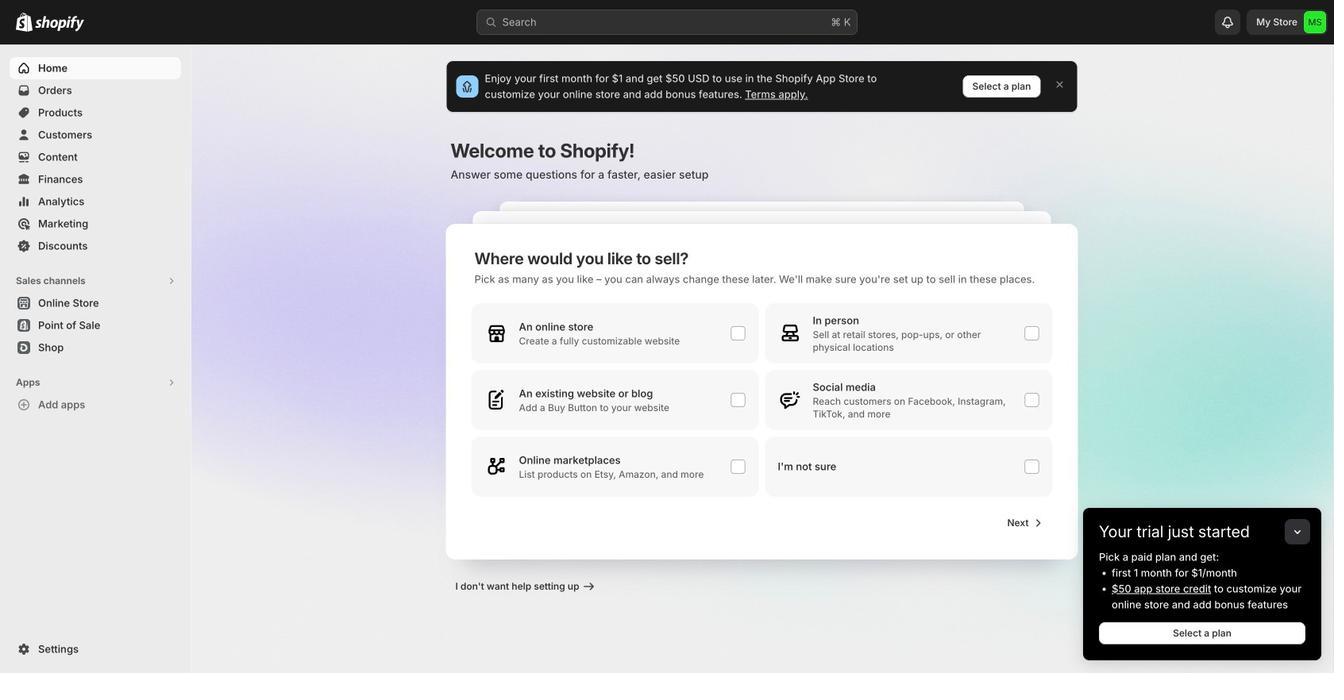 Task type: vqa. For each thing, say whether or not it's contained in the screenshot.
the Shopify image
yes



Task type: locate. For each thing, give the bounding box(es) containing it.
shopify image
[[16, 13, 33, 32], [35, 16, 84, 32]]

0 horizontal spatial shopify image
[[16, 13, 33, 32]]

my store image
[[1304, 11, 1326, 33]]

1 horizontal spatial shopify image
[[35, 16, 84, 32]]



